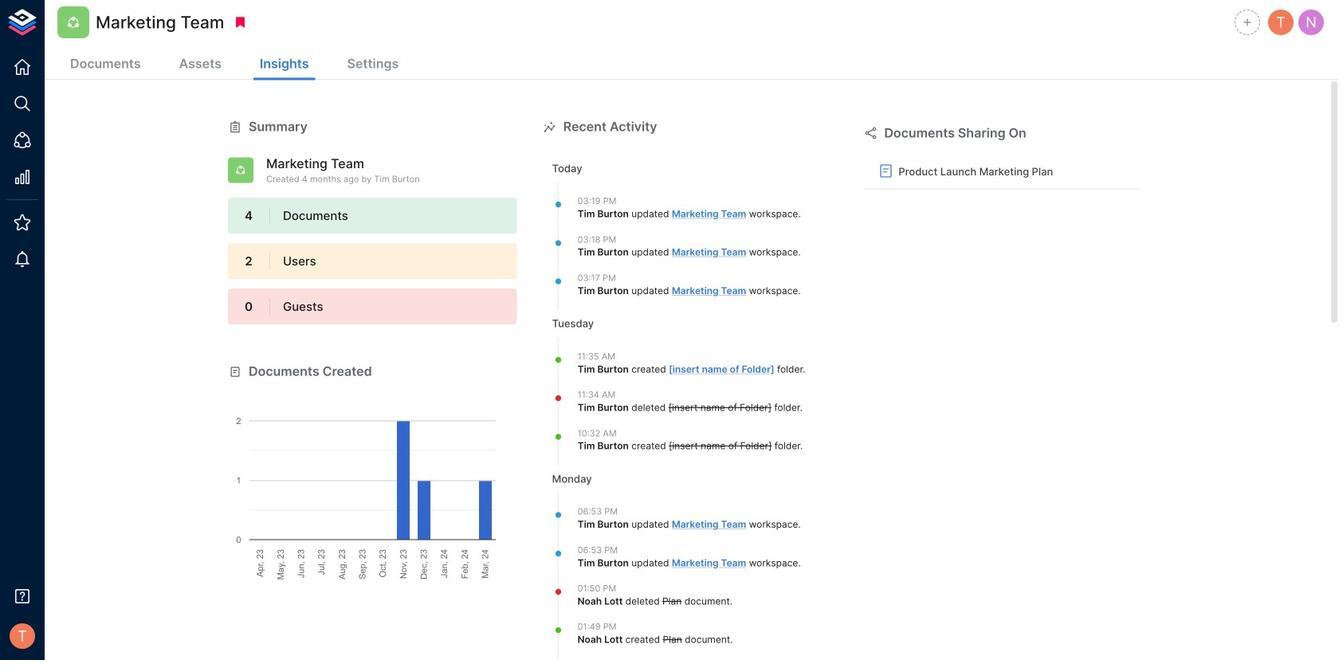 Task type: vqa. For each thing, say whether or not it's contained in the screenshot.
Release Notes IMAGE on the bottom left of page
no



Task type: locate. For each thing, give the bounding box(es) containing it.
a chart. element
[[228, 381, 517, 580]]

remove bookmark image
[[233, 15, 248, 30]]



Task type: describe. For each thing, give the bounding box(es) containing it.
a chart. image
[[228, 381, 517, 580]]



